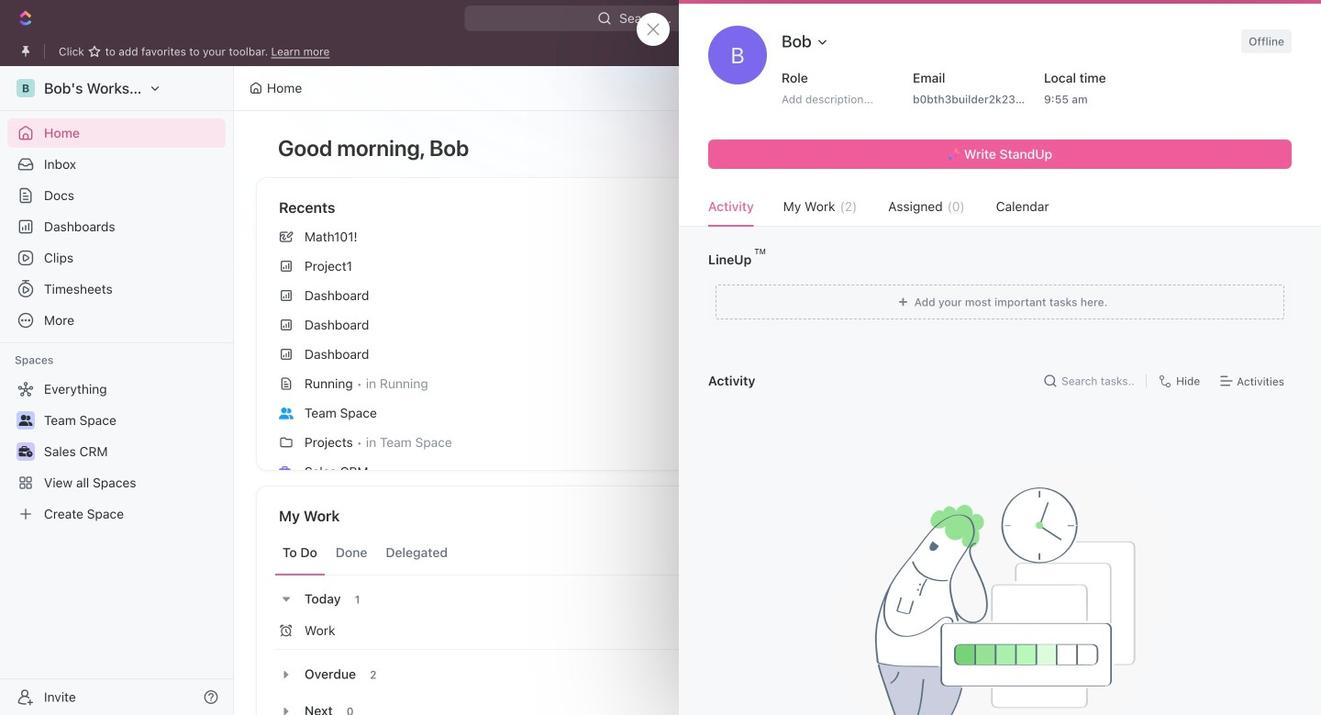 Task type: locate. For each thing, give the bounding box(es) containing it.
tree inside sidebar navigation
[[7, 375, 226, 529]]

Search tasks.. text field
[[1062, 367, 1139, 395]]

business time image
[[19, 446, 33, 457]]

tree
[[7, 375, 226, 529]]

tab list
[[275, 531, 751, 576]]

bob's workspace, , element
[[17, 79, 35, 97]]



Task type: vqa. For each thing, say whether or not it's contained in the screenshot.
Sidebar navigation
yes



Task type: describe. For each thing, give the bounding box(es) containing it.
business time image
[[279, 466, 294, 478]]

user group image
[[279, 407, 294, 419]]

sidebar navigation
[[0, 66, 238, 715]]

user group image
[[19, 415, 33, 426]]



